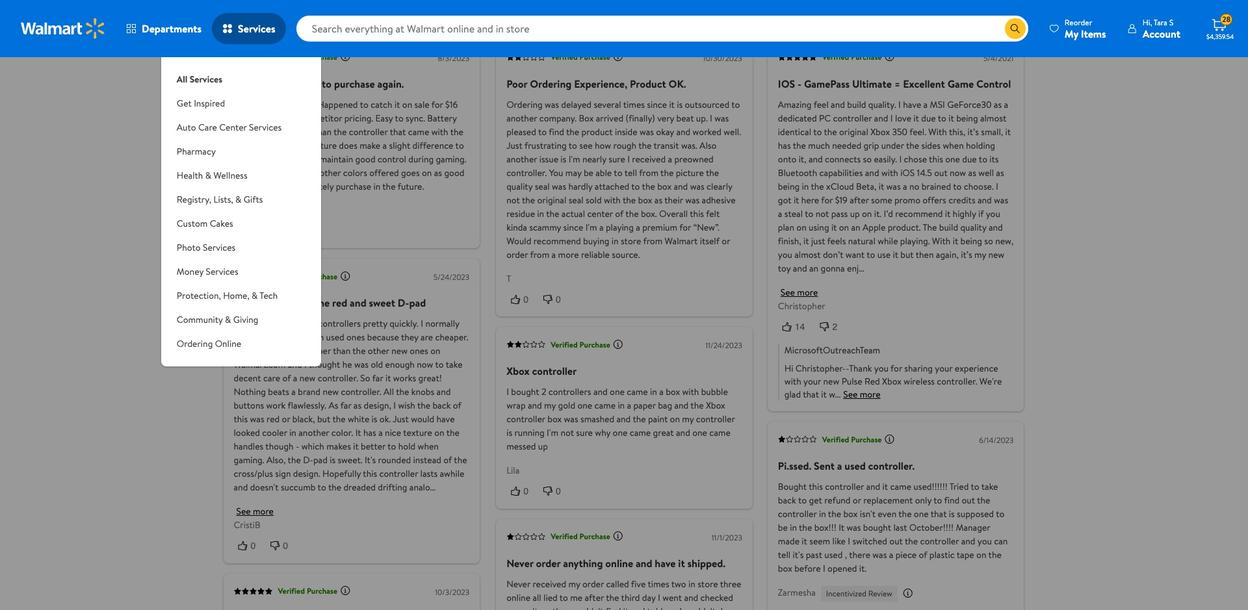 Task type: describe. For each thing, give the bounding box(es) containing it.
auto care center services button
[[161, 116, 321, 140]]

was down 'buy'
[[283, 345, 298, 358]]

0 button down succumb on the left
[[267, 540, 299, 553]]

the inside never received my order called five times two in store three online all lied to me after the third day i went and checked on my item they couldn't find it and told me i couldn't
[[606, 592, 619, 605]]

Walmart Site-Wide search field
[[296, 16, 1029, 42]]

gaming. inside the love this controller. happened to catch it on sale for $16 cheaper than all competitor pricing. easy to sync. battery seems to last longer than the controller that came with the game console. the texture does make a slight difference to gain a better grip and maintain good control during gaming. i'm hoping one of the other colors offered goes on as good of a sale. would definitely purchase in the future.
[[436, 153, 467, 166]]

verified purchase for great,
[[278, 271, 338, 282]]

verified for great,
[[278, 271, 305, 282]]

sweet.
[[338, 454, 363, 467]]

2 vertical spatial have
[[655, 557, 676, 571]]

reliable
[[581, 248, 610, 261]]

they inside my son goes through controllers pretty quickly. i normally try to fix his or buy him used ones because they are cheaper. but this one was cheaper than the other new ones on walmart.com and i thought he was old enough now to take decent care of a new controller. so far it works great! nothing beats a brand new controller. all the knobs and buttons work flawlessly. as far as design, i wish the back of this was red or black, but the white is ok. just would have looked cooler in another color. it has a nice texture on the handles though - which makes it better to hold when gaming. also, the d-pad is sweet. it's rounded instead of the cross/plus sign design. hopefully this controller lasts awhile and doesn't succumb to the dreaded drifting analo...
[[402, 331, 419, 344]]

xbox inside amazing feel and build quality. i have a msi geforce30 as a dedicated pc controller and i love it due to it being almost identical to the original xbox 350 feel. with this, it's small, it has the much needed grip under the sides when holding onto it, and connects so easily. i chose this one due to its bluetooth capabilities and with ios 14.5 out now as well as being in the xcloud beta, it was a no brained to choose. i got it here for $19 after some promo offers credits and was a steal to not pass up on it. i'd recommend it highly if you plan on using it on an apple product. the build quality and finish, it just feels natural while playing. with it being so new, you almost don't want to use it but then again, it's my new toy and an gonna enj...
[[871, 125, 891, 138]]

a down center
[[599, 221, 604, 234]]

i left chose
[[900, 153, 903, 166]]

a down control
[[1005, 98, 1009, 111]]

to right able
[[614, 166, 623, 179]]

cristib
[[234, 519, 261, 532]]

with inside microsoftoutreachteam hi christopher--thank you for sharing your experience with your new pulse red xbox wireless controller. we're glad that it w...
[[785, 375, 802, 388]]

on inside the bought this controller and it came used!!!!!! tried to take back to get refund or replacement only to find out the controller in the box isn't even the one that is supposed to be in the box!!! it was bought last october!!!! manager made it seem like i switched out the controller and you can tell it's past used , there was a piece of plastic tape on the box before i opened it.
[[977, 549, 987, 562]]

up inside i bought 2 controllers and one came in a box with bubble wrap and my gold one came in a paper bag and the xbox controller box was smashed and the paint on my controller is running i'm not sure why one came great and one came messed up
[[538, 441, 548, 454]]

1 couldn't from the left
[[572, 605, 604, 611]]

isn't
[[861, 508, 877, 521]]

order inside never received my order called five times two in store three online all lied to me after the third day i went and checked on my item they couldn't find it and told me i couldn't
[[582, 578, 604, 591]]

it up "some"
[[880, 180, 885, 193]]

i'm up may
[[569, 153, 580, 166]]

slight
[[390, 139, 411, 152]]

my down anything
[[569, 578, 580, 591]]

geforce30
[[948, 98, 993, 111]]

this inside ordering was delayed several times since it is outsourced to another company. box arrived (finally) very beat up. i was pleased to find the product inside was okay and worked well. just frustrating to see how rough the transit was.   also another issue is i'm nearly sure i received a preowned controller. you may be able to tell from the picture the quality seal was hardly attached to the box and was clearly not the original seal sold with the box as their was adhesive residue in the actual center of the box. overall this felt kinda scammy since i'm a playing a premium for "new". would recommend buying in store from walmart itself or order from a more reliable source.
[[690, 207, 704, 220]]

0 button down "running"
[[539, 485, 571, 499]]

hi
[[785, 362, 794, 375]]

offers
[[924, 194, 947, 207]]

was up company.
[[545, 98, 559, 111]]

this inside amazing feel and build quality. i have a msi geforce30 as a dedicated pc controller and i love it due to it being almost identical to the original xbox 350 feel. with this, it's small, it has the much needed grip under the sides when holding onto it, and connects so easily. i chose this one due to its bluetooth capabilities and with ios 14.5 out now as well as being in the xcloud beta, it was a no brained to choose. i got it here for $19 after some promo offers credits and was a steal to not pass up on it. i'd recommend it highly if you plan on using it on an apple product. the build quality and finish, it just feels natural while playing. with it being so new, you almost don't want to use it but then again, it's my new toy and an gonna enj...
[[930, 153, 944, 166]]

tell inside ordering was delayed several times since it is outsourced to another company. box arrived (finally) very beat up. i was pleased to find the product inside was okay and worked well. just frustrating to see how rough the transit was.   also another issue is i'm nearly sure i received a preowned controller. you may be able to tell from the picture the quality seal was hardly attached to the box and was clearly not the original seal sold with the box as their was adhesive residue in the actual center of the box. overall this felt kinda scammy since i'm a playing a premium for "new". would recommend buying in store from walmart itself or order from a more reliable source.
[[625, 166, 637, 179]]

adhesive
[[702, 194, 736, 207]]

and inside the love this controller. happened to catch it on sale for $16 cheaper than all competitor pricing. easy to sync. battery seems to last longer than the controller that came with the game console. the texture does make a slight difference to gain a better grip and maintain good control during gaming. i'm hoping one of the other colors offered goes on as good of a sale. would definitely purchase in the future.
[[304, 153, 318, 166]]

choose.
[[965, 180, 995, 193]]

community & giving
[[177, 314, 259, 327]]

2 button
[[816, 321, 849, 334]]

0 horizontal spatial than
[[268, 112, 285, 125]]

services inside 'dropdown button'
[[249, 121, 282, 134]]

wrap
[[507, 400, 526, 413]]

1 horizontal spatial ones
[[410, 345, 429, 358]]

1 horizontal spatial far
[[373, 372, 384, 385]]

to right only
[[935, 495, 943, 508]]

preowned
[[674, 153, 714, 166]]

box left the "isn't"
[[844, 508, 859, 521]]

christopher-
[[796, 362, 847, 375]]

verified purchase for sent
[[823, 434, 883, 445]]

controller up "running"
[[507, 413, 545, 426]]

,
[[846, 549, 848, 562]]

pleased
[[507, 125, 536, 138]]

excellent
[[904, 77, 946, 91]]

services up all services link
[[238, 21, 276, 36]]

or inside the bought this controller and it came used!!!!!! tried to take back to get refund or replacement only to find out the controller in the box isn't even the one that is supposed to be in the box!!! it was bought last october!!!! manager made it seem like i switched out the controller and you can tell it's past used , there was a piece of plastic tape on the box before i opened it.
[[854, 495, 862, 508]]

on down are
[[431, 345, 441, 358]]

came up smashed
[[595, 400, 616, 413]]

october!!!!
[[910, 522, 955, 535]]

product
[[582, 125, 613, 138]]

but inside my son goes through controllers pretty quickly. i normally try to fix his or buy him used ones because they are cheaper. but this one was cheaper than the other new ones on walmart.com and i thought he was old enough now to take decent care of a new controller. so far it works great! nothing beats a brand new controller. all the knobs and buttons work flawlessly. as far as design, i wish the back of this was red or black, but the white is ok. just would have looked cooler in another color. it has a nice texture on the handles though - which makes it better to hold when gaming. also, the d-pad is sweet. it's rounded instead of the cross/plus sign design. hopefully this controller lasts awhile and doesn't succumb to the dreaded drifting analo...
[[318, 413, 331, 426]]

never for never received my order called five times two in store three online all lied to me after the third day i went and checked on my item they couldn't find it and told me i couldn't 
[[507, 578, 531, 591]]

this up "walmart.com"
[[250, 345, 264, 358]]

last inside the bought this controller and it came used!!!!!! tried to take back to get refund or replacement only to find out the controller in the box isn't even the one that is supposed to be in the box!!! it was bought last october!!!! manager made it seem like i switched out the controller and you can tell it's past used , there was a piece of plastic tape on the box before i opened it.
[[894, 522, 908, 535]]

his
[[270, 331, 281, 344]]

0 vertical spatial red
[[333, 296, 348, 310]]

has inside my son goes through controllers pretty quickly. i normally try to fix his or buy him used ones because they are cheaper. but this one was cheaper than the other new ones on walmart.com and i thought he was old enough now to take decent care of a new controller. so far it works great! nothing beats a brand new controller. all the knobs and buttons work flawlessly. as far as design, i wish the back of this was red or black, but the white is ok. just would have looked cooler in another color. it has a nice texture on the handles though - which makes it better to hold when gaming. also, the d-pad is sweet. it's rounded instead of the cross/plus sign design. hopefully this controller lasts awhile and doesn't succumb to the dreaded drifting analo...
[[364, 427, 377, 440]]

in inside the love this controller. happened to catch it on sale for $16 cheaper than all competitor pricing. easy to sync. battery seems to last longer than the controller that came with the game console. the texture does make a slight difference to gain a better grip and maintain good control during gaming. i'm hoping one of the other colors offered goes on as good of a sale. would definitely purchase in the future.
[[374, 180, 381, 193]]

xbox up the wrap
[[507, 364, 530, 379]]

0 vertical spatial purchase
[[335, 77, 375, 91]]

1 horizontal spatial seal
[[569, 194, 584, 207]]

purchase for quality.
[[307, 52, 338, 63]]

cheaper inside the love this controller. happened to catch it on sale for $16 cheaper than all competitor pricing. easy to sync. battery seems to last longer than the controller that came with the game console. the texture does make a slight difference to gain a better grip and maintain good control during gaming. i'm hoping one of the other colors offered goes on as good of a sale. would definitely purchase in the future.
[[234, 112, 266, 125]]

controller. inside the love this controller. happened to catch it on sale for $16 cheaper than all competitor pricing. easy to sync. battery seems to last longer than the controller that came with the game console. the texture does make a slight difference to gain a better grip and maintain good control during gaming. i'm hoping one of the other colors offered goes on as good of a sale. would definitely purchase in the future.
[[275, 98, 316, 111]]

0 vertical spatial pad
[[410, 296, 427, 310]]

came up paper
[[627, 386, 648, 399]]

verified for quality.
[[278, 52, 305, 63]]

using
[[810, 221, 830, 234]]

0 vertical spatial all
[[177, 73, 188, 86]]

1 vertical spatial from
[[643, 235, 663, 248]]

find inside ordering was delayed several times since it is outsourced to another company. box arrived (finally) very beat up. i was pleased to find the product inside was okay and worked well. just frustrating to see how rough the transit was.   also another issue is i'm nearly sure i received a preowned controller. you may be able to tell from the picture the quality seal was hardly attached to the box and was clearly not the original seal sold with the box as their was adhesive residue in the actual center of the box. overall this felt kinda scammy since i'm a playing a premium for "new". would recommend buying in store from walmart itself or order from a more reliable source.
[[549, 125, 564, 138]]

inspired
[[194, 97, 225, 110]]

0 horizontal spatial out
[[890, 535, 904, 548]]

original inside ordering was delayed several times since it is outsourced to another company. box arrived (finally) very beat up. i was pleased to find the product inside was okay and worked well. just frustrating to see how rough the transit was.   also another issue is i'm nearly sure i received a preowned controller. you may be able to tell from the picture the quality seal was hardly attached to the box and was clearly not the original seal sold with the box as their was adhesive residue in the actual center of the box. overall this felt kinda scammy since i'm a playing a premium for "new". would recommend buying in store from walmart itself or order from a more reliable source.
[[537, 194, 566, 207]]

love inside amazing feel and build quality. i have a msi geforce30 as a dedicated pc controller and i love it due to it being almost identical to the original xbox 350 feel. with this, it's small, it has the much needed grip under the sides when holding onto it, and connects so easily. i chose this one due to its bluetooth capabilities and with ios 14.5 out now as well as being in the xcloud beta, it was a no brained to choose. i got it here for $19 after some promo offers credits and was a steal to not pass up on it. i'd recommend it highly if you plan on using it on an apple product. the build quality and finish, it just feels natural while playing. with it being so new, you almost don't want to use it but then again, it's my new toy and an gonna enj...
[[896, 112, 912, 125]]

my left gold
[[544, 400, 556, 413]]

community & giving button
[[161, 308, 321, 332]]

1 vertical spatial since
[[563, 221, 583, 234]]

1 vertical spatial out
[[963, 495, 976, 508]]

to up pricing. at the top
[[360, 98, 369, 111]]

grip inside the love this controller. happened to catch it on sale for $16 cheaper than all competitor pricing. easy to sync. battery seems to last longer than the controller that came with the game console. the texture does make a slight difference to gain a better grip and maintain good control during gaming. i'm hoping one of the other colors offered goes on as good of a sale. would definitely purchase in the future.
[[286, 153, 302, 166]]

cross/plus
[[234, 468, 274, 481]]

recommend inside ordering was delayed several times since it is outsourced to another company. box arrived (finally) very beat up. i was pleased to find the product inside was okay and worked well. just frustrating to see how rough the transit was.   also another issue is i'm nearly sure i received a preowned controller. you may be able to tell from the picture the quality seal was hardly attached to the box and was clearly not the original seal sold with the box as their was adhesive residue in the actual center of the box. overall this felt kinda scammy since i'm a playing a premium for "new". would recommend buying in store from walmart itself or order from a more reliable source.
[[534, 235, 581, 248]]

1 vertical spatial used
[[846, 459, 867, 474]]

on inside never received my order called five times two in store three online all lied to me after the third day i went and checked on my item they couldn't find it and told me i couldn't
[[507, 605, 517, 611]]

it right use
[[894, 248, 899, 261]]

hopefully
[[323, 468, 362, 481]]

to left get
[[799, 495, 808, 508]]

1 horizontal spatial your
[[936, 362, 954, 375]]

original inside amazing feel and build quality. i have a msi geforce30 as a dedicated pc controller and i love it due to it being almost identical to the original xbox 350 feel. with this, it's small, it has the much needed grip under the sides when holding onto it, and connects so easily. i chose this one due to its bluetooth capabilities and with ios 14.5 out now as well as being in the xcloud beta, it was a no brained to choose. i got it here for $19 after some promo offers credits and was a steal to not pass up on it. i'd recommend it highly if you plan on using it on an apple product. the build quality and finish, it just feels natural while playing. with it being so new, you almost don't want to use it but then again, it's my new toy and an gonna enj...
[[840, 125, 869, 138]]

in inside never received my order called five times two in store three online all lied to me after the third day i went and checked on my item they couldn't find it and told me i couldn't
[[689, 578, 696, 591]]

it left works
[[386, 372, 392, 385]]

thought
[[309, 359, 341, 372]]

through
[[285, 318, 316, 331]]

1 horizontal spatial an
[[852, 221, 861, 234]]

a left steal
[[779, 207, 783, 220]]

protection,
[[177, 289, 221, 302]]

0 vertical spatial d-
[[398, 296, 410, 310]]

to right difference
[[456, 139, 465, 152]]

was inside i bought 2 controllers and one came in a box with bubble wrap and my gold one came in a paper bag and the xbox controller box was smashed and the paint on my controller is running i'm not sure why one came great and one came messed up
[[564, 413, 578, 426]]

verified purchase for controller
[[551, 339, 610, 350]]

i up 350
[[891, 112, 894, 125]]

love
[[234, 98, 257, 111]]

you up the toy
[[779, 248, 793, 261]]

future.
[[398, 180, 425, 193]]

much
[[809, 139, 831, 152]]

a right care
[[294, 372, 298, 385]]

catch
[[371, 98, 393, 111]]

want
[[847, 248, 865, 261]]

came inside the love this controller. happened to catch it on sale for $16 cheaper than all competitor pricing. easy to sync. battery seems to last longer than the controller that came with the game console. the texture does make a slight difference to gain a better grip and maintain good control during gaming. i'm hoping one of the other colors offered goes on as good of a sale. would definitely purchase in the future.
[[409, 125, 430, 138]]

to left use
[[868, 248, 876, 261]]

a left paper
[[627, 400, 631, 413]]

2 inside i bought 2 controllers and one came in a box with bubble wrap and my gold one came in a paper bag and the xbox controller box was smashed and the paint on my controller is running i'm not sure why one came great and one came messed up
[[541, 386, 546, 399]]

pretty
[[364, 318, 388, 331]]

now inside amazing feel and build quality. i have a msi geforce30 as a dedicated pc controller and i love it due to it being almost identical to the original xbox 350 feel. with this, it's small, it has the much needed grip under the sides when holding onto it, and connects so easily. i chose this one due to its bluetooth capabilities and with ios 14.5 out now as well as being in the xcloud beta, it was a no brained to choose. i got it here for $19 after some promo offers credits and was a steal to not pass up on it. i'd recommend it highly if you plan on using it on an apple product. the build quality and finish, it just feels natural while playing. with it being so new, you almost don't want to use it but then again, it's my new toy and an gonna enj...
[[951, 166, 967, 179]]

bought inside i bought 2 controllers and one came in a box with bubble wrap and my gold one came in a paper bag and the xbox controller box was smashed and the paint on my controller is running i'm not sure why one came great and one came messed up
[[511, 386, 539, 399]]

was up well.
[[715, 112, 729, 125]]

all inside the love this controller. happened to catch it on sale for $16 cheaper than all competitor pricing. easy to sync. battery seems to last longer than the controller that came with the game console. the texture does make a slight difference to gain a better grip and maintain good control during gaming. i'm hoping one of the other colors offered goes on as good of a sale. would definitely purchase in the future.
[[288, 112, 296, 125]]

was up so
[[355, 359, 369, 372]]

manager
[[957, 522, 991, 535]]

i left wish
[[394, 400, 397, 413]]

- inside my son goes through controllers pretty quickly. i normally try to fix his or buy him used ones because they are cheaper. but this one was cheaper than the other new ones on walmart.com and i thought he was old enough now to take decent care of a new controller. so far it works great! nothing beats a brand new controller. all the knobs and buttons work flawlessly. as far as design, i wish the back of this was red or black, but the white is ok. just would have looked cooler in another color. it has a nice texture on the handles though - which makes it better to hold when gaming. also, the d-pad is sweet. it's rounded instead of the cross/plus sign design. hopefully this controller lasts awhile and doesn't succumb to the dreaded drifting analo...
[[296, 441, 300, 454]]

looked
[[234, 427, 261, 440]]

not inside ordering was delayed several times since it is outsourced to another company. box arrived (finally) very beat up. i was pleased to find the product inside was okay and worked well. just frustrating to see how rough the transit was.   also another issue is i'm nearly sure i received a preowned controller. you may be able to tell from the picture the quality seal was hardly attached to the box and was clearly not the original seal sold with the box as their was adhesive residue in the actual center of the box. overall this felt kinda scammy since i'm a playing a premium for "new". would recommend buying in store from walmart itself or order from a more reliable source.
[[507, 194, 520, 207]]

is inside i bought 2 controllers and one came in a box with bubble wrap and my gold one came in a paper bag and the xbox controller box was smashed and the paint on my controller is running i'm not sure why one came great and one came messed up
[[507, 427, 512, 440]]

box!!!
[[815, 522, 837, 535]]

to up the credits
[[954, 180, 963, 193]]

plastic
[[930, 549, 956, 562]]

get
[[177, 97, 192, 110]]

0 vertical spatial ones
[[347, 331, 366, 344]]

0 vertical spatial -
[[799, 77, 802, 91]]

came down 'bubble'
[[710, 427, 731, 440]]

box
[[579, 112, 594, 125]]

verified for controller
[[551, 339, 578, 350]]

in up the made
[[791, 522, 798, 535]]

colors
[[344, 166, 368, 179]]

some
[[872, 194, 893, 207]]

recommend inside amazing feel and build quality. i have a msi geforce30 as a dedicated pc controller and i love it due to it being almost identical to the original xbox 350 feel. with this, it's small, it has the much needed grip under the sides when holding onto it, and connects so easily. i chose this one due to its bluetooth capabilities and with ios 14.5 out now as well as being in the xcloud beta, it was a no brained to choose. i got it here for $19 after some promo offers credits and was a steal to not pass up on it. i'd recommend it highly if you plan on using it on an apple product. the build quality and finish, it just feels natural while playing. with it being so new, you almost don't want to use it but then again, it's my new toy and an gonna enj...
[[896, 207, 944, 220]]

box up the bag
[[666, 386, 680, 399]]

is up 'beat'
[[677, 98, 683, 111]]

0 vertical spatial due
[[922, 112, 937, 125]]

controllers inside my son goes through controllers pretty quickly. i normally try to fix his or buy him used ones because they are cheaper. but this one was cheaper than the other new ones on walmart.com and i thought he was old enough now to take decent care of a new controller. so far it works great! nothing beats a brand new controller. all the knobs and buttons work flawlessly. as far as design, i wish the back of this was red or black, but the white is ok. just would have looked cooler in another color. it has a nice texture on the handles though - which makes it better to hold when gaming. also, the d-pad is sweet. it's rounded instead of the cross/plus sign design. hopefully this controller lasts awhile and doesn't succumb to the dreaded drifting analo...
[[319, 318, 361, 331]]

1 vertical spatial it's
[[962, 248, 973, 261]]

1 vertical spatial almost
[[795, 248, 822, 261]]

controller. inside microsoftoutreachteam hi christopher--thank you for sharing your experience with your new pulse red xbox wireless controller. we're glad that it w...
[[938, 375, 978, 388]]

offered
[[370, 166, 400, 179]]

as inside my son goes through controllers pretty quickly. i normally try to fix his or buy him used ones because they are cheaper. but this one was cheaper than the other new ones on walmart.com and i thought he was old enough now to take decent care of a new controller. so far it works great! nothing beats a brand new controller. all the knobs and buttons work flawlessly. as far as design, i wish the back of this was red or black, but the white is ok. just would have looked cooler in another color. it has a nice texture on the handles though - which makes it better to hold when gaming. also, the d-pad is sweet. it's rounded instead of the cross/plus sign design. hopefully this controller lasts awhile and doesn't succumb to the dreaded drifting analo...
[[354, 400, 362, 413]]

ordering for was
[[507, 98, 543, 111]]

issue
[[539, 153, 558, 166]]

one right why
[[613, 427, 628, 440]]

it right small,
[[1006, 125, 1012, 138]]

poor ordering experience, product ok.
[[507, 77, 686, 91]]

console.
[[258, 139, 290, 152]]

ordering for online
[[177, 338, 213, 351]]

but
[[234, 345, 248, 358]]

and down 'buy'
[[288, 359, 303, 372]]

for inside the love this controller. happened to catch it on sale for $16 cheaper than all competitor pricing. easy to sync. battery seems to last longer than the controller that came with the game console. the texture does make a slight difference to gain a better grip and maintain good control during gaming. i'm hoping one of the other colors offered goes on as good of a sale. would definitely purchase in the future.
[[432, 98, 444, 111]]

black,
[[293, 413, 316, 426]]

buttons
[[234, 400, 265, 413]]

feel
[[815, 98, 830, 111]]

take inside the bought this controller and it came used!!!!!! tried to take back to get refund or replacement only to find out the controller in the box isn't even the one that is supposed to be in the box!!! it was bought last october!!!! manager made it seem like i switched out the controller and you can tell it's past used , there was a piece of plastic tape on the box before i opened it.
[[982, 481, 999, 494]]

14 button
[[779, 321, 816, 334]]

may
[[566, 166, 582, 179]]

was right their
[[685, 194, 700, 207]]

it inside the love this controller. happened to catch it on sale for $16 cheaper than all competitor pricing. easy to sync. battery seems to last longer than the controller that came with the game console. the texture does make a slight difference to gain a better grip and maintain good control during gaming. i'm hoping one of the other colors offered goes on as good of a sale. would definitely purchase in the future.
[[395, 98, 401, 111]]

on left sale
[[403, 98, 413, 111]]

overall
[[659, 207, 688, 220]]

used inside my son goes through controllers pretty quickly. i normally try to fix his or buy him used ones because they are cheaper. but this one was cheaper than the other new ones on walmart.com and i thought he was old enough now to take decent care of a new controller. so far it works great! nothing beats a brand new controller. all the knobs and buttons work flawlessly. as far as design, i wish the back of this was red or black, but the white is ok. just would have looked cooler in another color. it has a nice texture on the handles though - which makes it better to hold when gaming. also, the d-pad is sweet. it's rounded instead of the cross/plus sign design. hopefully this controller lasts awhile and doesn't succumb to the dreaded drifting analo...
[[327, 331, 345, 344]]

to right tried
[[972, 481, 980, 494]]

was up "some"
[[887, 180, 902, 193]]

get inspired button
[[161, 92, 321, 116]]

verified for -
[[823, 52, 850, 63]]

you inside the bought this controller and it came used!!!!!! tried to take back to get refund or replacement only to find out the controller in the box isn't even the one that is supposed to be in the box!!! it was bought last october!!!! manager made it seem like i switched out the controller and you can tell it's past used , there was a piece of plastic tape on the box before i opened it.
[[979, 535, 993, 548]]

gaming. inside my son goes through controllers pretty quickly. i normally try to fix his or buy him used ones because they are cheaper. but this one was cheaper than the other new ones on walmart.com and i thought he was old enough now to take decent care of a new controller. so far it works great! nothing beats a brand new controller. all the knobs and buttons work flawlessly. as far as design, i wish the back of this was red or black, but the white is ok. just would have looked cooler in another color. it has a nice texture on the handles though - which makes it better to hold when gaming. also, the d-pad is sweet. it's rounded instead of the cross/plus sign design. hopefully this controller lasts awhile and doesn't succumb to the dreaded drifting analo...
[[234, 454, 265, 467]]

& left the "tech"
[[252, 289, 258, 302]]

item
[[533, 605, 551, 611]]

was right the credits
[[995, 194, 1009, 207]]

0 vertical spatial me
[[570, 592, 583, 605]]

verified purchase for quality.
[[278, 52, 338, 63]]

delayed
[[561, 98, 592, 111]]

for inside ordering was delayed several times since it is outsourced to another company. box arrived (finally) very beat up. i was pleased to find the product inside was okay and worked well. just frustrating to see how rough the transit was.   also another issue is i'm nearly sure i received a preowned controller. you may be able to tell from the picture the quality seal was hardly attached to the box and was clearly not the original seal sold with the box as their was adhesive residue in the actual center of the box. overall this felt kinda scammy since i'm a playing a premium for "new". would recommend buying in store from walmart itself or order from a more reliable source.
[[680, 221, 691, 234]]

to down the msi on the top
[[939, 112, 947, 125]]

work
[[267, 400, 286, 413]]

is right issue
[[561, 153, 566, 166]]

that inside the bought this controller and it came used!!!!!! tried to take back to get refund or replacement only to find out the controller in the box isn't even the one that is supposed to be in the box!!! it was bought last october!!!! manager made it seem like i switched out the controller and you can tell it's past used , there was a piece of plastic tape on the box before i opened it.
[[932, 508, 948, 521]]

and down great!
[[437, 386, 451, 399]]

great!
[[419, 372, 443, 385]]

photo services
[[177, 241, 236, 254]]

or down work
[[282, 413, 291, 426]]

to left its
[[980, 153, 988, 166]]

was.
[[681, 139, 697, 152]]

0 vertical spatial another
[[507, 112, 537, 125]]

it up replacement
[[883, 481, 889, 494]]

i'm inside the love this controller. happened to catch it on sale for $16 cheaper than all competitor pricing. easy to sync. battery seems to last longer than the controller that came with the game console. the texture does make a slight difference to gain a better grip and maintain good control during gaming. i'm hoping one of the other colors offered goes on as good of a sale. would definitely purchase in the future.
[[234, 166, 246, 179]]

is down makes on the left bottom
[[330, 454, 336, 467]]

2 vertical spatial from
[[530, 248, 550, 261]]

0 vertical spatial it's
[[969, 125, 980, 138]]

1 vertical spatial order
[[536, 557, 561, 571]]

controller inside the love this controller. happened to catch it on sale for $16 cheaper than all competitor pricing. easy to sync. battery seems to last longer than the controller that came with the game console. the texture does make a slight difference to gain a better grip and maintain good control during gaming. i'm hoping one of the other colors offered goes on as good of a sale. would definitely purchase in the future.
[[349, 125, 388, 138]]

was down the "isn't"
[[848, 522, 862, 535]]

are
[[421, 331, 434, 344]]

on down during on the left of the page
[[422, 166, 433, 179]]

was down switched
[[874, 549, 888, 562]]

is inside the bought this controller and it came used!!!!!! tried to take back to get refund or replacement only to find out the controller in the box isn't even the one that is supposed to be in the box!!! it was bought last october!!!! manager made it seem like i switched out the controller and you can tell it's past used , there was a piece of plastic tape on the box before i opened it.
[[950, 508, 956, 521]]

pi.ssed.
[[779, 459, 812, 474]]

product.
[[889, 221, 922, 234]]

one up smashed
[[610, 386, 625, 399]]

1 vertical spatial with
[[933, 235, 952, 248]]

seems
[[234, 125, 259, 138]]

in left paper
[[618, 400, 625, 413]]

make
[[360, 139, 381, 152]]

they inside never received my order called five times two in store three online all lied to me after the third day i went and checked on my item they couldn't find it and told me i couldn't
[[553, 605, 570, 611]]

before
[[795, 563, 822, 576]]

a up the bag
[[659, 386, 664, 399]]

i right day
[[658, 592, 660, 605]]

2 couldn't from the left
[[684, 605, 716, 611]]

1 horizontal spatial since
[[647, 98, 667, 111]]

it,
[[800, 153, 807, 166]]

to right attached
[[631, 180, 640, 193]]

experience
[[956, 362, 999, 375]]

account
[[1143, 26, 1181, 41]]

pad inside my son goes through controllers pretty quickly. i normally try to fix his or buy him used ones because they are cheaper. but this one was cheaper than the other new ones on walmart.com and i thought he was old enough now to take decent care of a new controller. so far it works great! nothing beats a brand new controller. all the knobs and buttons work flawlessly. as far as design, i wish the back of this was red or black, but the white is ok. just would have looked cooler in another color. it has a nice texture on the handles though - which makes it better to hold when gaming. also, the d-pad is sweet. it's rounded instead of the cross/plus sign design. hopefully this controller lasts awhile and doesn't succumb to the dreaded drifting analo...
[[314, 454, 328, 467]]

1 vertical spatial so
[[985, 235, 994, 248]]

box up their
[[657, 180, 672, 193]]

back inside the bought this controller and it came used!!!!!! tried to take back to get refund or replacement only to find out the controller in the box isn't even the one that is supposed to be in the box!!! it was bought last october!!!! manager made it seem like i switched out the controller and you can tell it's past used , there was a piece of plastic tape on the box before i opened it.
[[779, 495, 797, 508]]

pharmacy
[[177, 145, 216, 158]]

verified purchase for order
[[551, 532, 610, 543]]

box up box.
[[638, 194, 652, 207]]

and up five
[[636, 557, 652, 571]]

back inside my son goes through controllers pretty quickly. i normally try to fix his or buy him used ones because they are cheaper. but this one was cheaper than the other new ones on walmart.com and i thought he was old enough now to take decent care of a new controller. so far it works great! nothing beats a brand new controller. all the knobs and buttons work flawlessly. as far as design, i wish the back of this was red or black, but the white is ok. just would have looked cooler in another color. it has a nice texture on the handles though - which makes it better to hold when gaming. also, the d-pad is sweet. it's rounded instead of the cross/plus sign design. hopefully this controller lasts awhile and doesn't succumb to the dreaded drifting analo...
[[433, 400, 451, 413]]

sign
[[276, 468, 291, 481]]

it inside the bought this controller and it came used!!!!!! tried to take back to get refund or replacement only to find out the controller in the box isn't even the one that is supposed to be in the box!!! it was bought last october!!!! manager made it seem like i switched out the controller and you can tell it's past used , there was a piece of plastic tape on the box before i opened it.
[[840, 522, 845, 535]]

okay
[[656, 125, 674, 138]]

registry,
[[177, 193, 212, 206]]

times inside ordering was delayed several times since it is outsourced to another company. box arrived (finally) very beat up. i was pleased to find the product inside was okay and worked well. just frustrating to see how rough the transit was.   also another issue is i'm nearly sure i received a preowned controller. you may be able to tell from the picture the quality seal was hardly attached to the box and was clearly not the original seal sold with the box as their was adhesive residue in the actual center of the box. overall this felt kinda scammy since i'm a playing a premium for "new". would recommend buying in store from walmart itself or order from a more reliable source.
[[623, 98, 645, 111]]

0 horizontal spatial love
[[294, 296, 313, 310]]

lasts
[[421, 468, 438, 481]]

and up tape
[[962, 535, 976, 548]]

in down playing
[[612, 235, 619, 248]]

has inside amazing feel and build quality. i have a msi geforce30 as a dedicated pc controller and i love it due to it being almost identical to the original xbox 350 feel. with this, it's small, it has the much needed grip under the sides when holding onto it, and connects so easily. i chose this one due to its bluetooth capabilities and with ios 14.5 out now as well as being in the xcloud beta, it was a no brained to choose. i got it here for $19 after some promo offers credits and was a steal to not pass up on it. i'd recommend it highly if you plan on using it on an apple product. the build quality and finish, it just feels natural while playing. with it being so new, you almost don't want to use it but then again, it's my new toy and an gonna enj...
[[779, 139, 792, 152]]

like
[[833, 535, 847, 548]]

this inside the love this controller. happened to catch it on sale for $16 cheaper than all competitor pricing. easy to sync. battery seems to last longer than the controller that came with the game console. the texture does make a slight difference to gain a better grip and maintain good control during gaming. i'm hoping one of the other colors offered goes on as good of a sale. would definitely purchase in the future.
[[259, 98, 273, 111]]

brained
[[923, 180, 952, 193]]

1 vertical spatial than
[[315, 125, 332, 138]]

0 horizontal spatial build
[[848, 98, 867, 111]]

controller down get
[[779, 508, 818, 521]]

sale.
[[251, 180, 268, 193]]

goes inside the love this controller. happened to catch it on sale for $16 cheaper than all competitor pricing. easy to sync. battery seems to last longer than the controller that came with the game console. the texture does make a slight difference to gain a better grip and maintain good control during gaming. i'm hoping one of the other colors offered goes on as good of a sale. would definitely purchase in the future.
[[402, 166, 420, 179]]

it up again,
[[954, 235, 959, 248]]

a left sale.
[[245, 180, 249, 193]]

three
[[720, 578, 742, 591]]

came down paint
[[630, 427, 651, 440]]

health
[[177, 169, 203, 182]]

it up feels
[[832, 221, 838, 234]]

well
[[979, 166, 995, 179]]

texture inside the love this controller. happened to catch it on sale for $16 cheaper than all competitor pricing. easy to sync. battery seems to last longer than the controller that came with the game console. the texture does make a slight difference to gain a better grip and maintain good control during gaming. i'm hoping one of the other colors offered goes on as good of a sale. would definitely purchase in the future.
[[308, 139, 337, 152]]

one inside amazing feel and build quality. i have a msi geforce30 as a dedicated pc controller and i love it due to it being almost identical to the original xbox 350 feel. with this, it's small, it has the much needed grip under the sides when holding onto it, and connects so easily. i chose this one due to its bluetooth capabilities and with ios 14.5 out now as well as being in the xcloud beta, it was a no brained to choose. i got it here for $19 after some promo offers credits and was a steal to not pass up on it. i'd recommend it highly if you plan on using it on an apple product. the build quality and finish, it just feels natural while playing. with it being so new, you almost don't want to use it but then again, it's my new toy and an gonna enj...
[[946, 153, 961, 166]]

does
[[339, 139, 358, 152]]

inside
[[615, 125, 638, 138]]

0 vertical spatial ordering
[[530, 77, 572, 91]]

i'm up buying
[[586, 221, 597, 234]]

1 vertical spatial due
[[963, 153, 978, 166]]

quality inside amazing feel and build quality. i have a msi geforce30 as a dedicated pc controller and i love it due to it being almost identical to the original xbox 350 feel. with this, it's small, it has the much needed grip under the sides when holding onto it, and connects so easily. i chose this one due to its bluetooth capabilities and with ios 14.5 out now as well as being in the xcloud beta, it was a no brained to choose. i got it here for $19 after some promo offers credits and was a steal to not pass up on it. i'd recommend it highly if you plan on using it on an apple product. the build quality and finish, it just feels natural while playing. with it being so new, you almost don't want to use it but then again, it's my new toy and an gonna enj...
[[961, 221, 988, 234]]

got
[[779, 194, 792, 207]]

services for money services
[[206, 265, 238, 278]]

1 horizontal spatial online
[[606, 557, 633, 571]]

controller up gold
[[532, 364, 577, 379]]

t
[[507, 272, 511, 285]]

it up "this,"
[[950, 112, 955, 125]]

and up their
[[674, 180, 688, 193]]

texture inside my son goes through controllers pretty quickly. i normally try to fix his or buy him used ones because they are cheaper. but this one was cheaper than the other new ones on walmart.com and i thought he was old enough now to take decent care of a new controller. so far it works great! nothing beats a brand new controller. all the knobs and buttons work flawlessly. as far as design, i wish the back of this was red or black, but the white is ok. just would have looked cooler in another color. it has a nice texture on the handles though - which makes it better to hold when gaming. also, the d-pad is sweet. it's rounded instead of the cross/plus sign design. hopefully this controller lasts awhile and doesn't succumb to the dreaded drifting analo...
[[404, 427, 433, 440]]

controller up plastic
[[921, 535, 960, 548]]

it. inside amazing feel and build quality. i have a msi geforce30 as a dedicated pc controller and i love it due to it being almost identical to the original xbox 350 feel. with this, it's small, it has the much needed grip under the sides when holding onto it, and connects so easily. i chose this one due to its bluetooth capabilities and with ios 14.5 out now as well as being in the xcloud beta, it was a no brained to choose. i got it here for $19 after some promo offers credits and was a steal to not pass up on it. i'd recommend it highly if you plan on using it on an apple product. the build quality and finish, it just feels natural while playing. with it being so new, you almost don't want to use it but then again, it's my new toy and an gonna enj...
[[875, 207, 882, 220]]

online inside never received my order called five times two in store three online all lied to me after the third day i went and checked on my item they couldn't find it and told me i couldn't
[[507, 592, 531, 605]]

0 horizontal spatial your
[[804, 375, 822, 388]]

purchase for order
[[580, 532, 610, 543]]

great
[[653, 427, 674, 440]]

i right choose.
[[997, 180, 999, 193]]

it left just
[[804, 235, 810, 248]]

enough
[[386, 359, 415, 372]]

i inside i bought 2 controllers and one came in a box with bubble wrap and my gold one came in a paper bag and the xbox controller box was smashed and the paint on my controller is running i'm not sure why one came great and one came messed up
[[507, 386, 509, 399]]

but inside amazing feel and build quality. i have a msi geforce30 as a dedicated pc controller and i love it due to it being almost identical to the original xbox 350 feel. with this, it's small, it has the much needed grip under the sides when holding onto it, and connects so easily. i chose this one due to its bluetooth capabilities and with ios 14.5 out now as well as being in the xcloud beta, it was a no brained to choose. i got it here for $19 after some promo offers credits and was a steal to not pass up on it. i'd recommend it highly if you plan on using it on an apple product. the build quality and finish, it just feels natural while playing. with it being so new, you almost don't want to use it but then again, it's my new toy and an gonna enj...
[[901, 248, 915, 261]]

needed
[[833, 139, 862, 152]]

2 vertical spatial being
[[961, 235, 983, 248]]

0 horizontal spatial seal
[[535, 180, 550, 193]]

0 horizontal spatial good
[[356, 153, 376, 166]]

purchase for controller
[[580, 339, 610, 350]]

toy
[[779, 262, 792, 275]]

xcloud
[[827, 180, 855, 193]]

0 horizontal spatial so
[[864, 153, 873, 166]]

0 vertical spatial from
[[639, 166, 659, 179]]

to right supposed
[[997, 508, 1006, 521]]

to up great!
[[436, 359, 444, 372]]

small,
[[982, 125, 1004, 138]]

premium
[[642, 221, 678, 234]]



Task type: vqa. For each thing, say whether or not it's contained in the screenshot.
left ORIGINAL
yes



Task type: locate. For each thing, give the bounding box(es) containing it.
no
[[910, 180, 920, 193]]

during
[[409, 153, 434, 166]]

ordering online button
[[161, 332, 321, 356]]

0 vertical spatial but
[[901, 248, 915, 261]]

i'm down 'gain'
[[234, 166, 246, 179]]

1 horizontal spatial good
[[445, 166, 465, 179]]

a right sent
[[838, 459, 843, 474]]

1 vertical spatial original
[[537, 194, 566, 207]]

sure inside ordering was delayed several times since it is outsourced to another company. box arrived (finally) very beat up. i was pleased to find the product inside was okay and worked well. just frustrating to see how rough the transit was.   also another issue is i'm nearly sure i received a preowned controller. you may be able to tell from the picture the quality seal was hardly attached to the box and was clearly not the original seal sold with the box as their was adhesive residue in the actual center of the box. overall this felt kinda scammy since i'm a playing a premium for "new". would recommend buying in store from walmart itself or order from a more reliable source.
[[609, 153, 625, 166]]

2 never from the top
[[507, 578, 531, 591]]

hoping
[[248, 166, 275, 179]]

game
[[949, 77, 975, 91]]

out inside amazing feel and build quality. i have a msi geforce30 as a dedicated pc controller and i love it due to it being almost identical to the original xbox 350 feel. with this, it's small, it has the much needed grip under the sides when holding onto it, and connects so easily. i chose this one due to its bluetooth capabilities and with ios 14.5 out now as well as being in the xcloud beta, it was a no brained to choose. i got it here for $19 after some promo offers credits and was a steal to not pass up on it. i'd recommend it highly if you plan on using it on an apple product. the build quality and finish, it just feels natural while playing. with it being so new, you almost don't want to use it but then again, it's my new toy and an gonna enj...
[[935, 166, 949, 179]]

& right health at the left top of page
[[205, 169, 211, 182]]

able
[[596, 166, 612, 179]]

couldn't down anything
[[572, 605, 604, 611]]

bought
[[511, 386, 539, 399], [864, 522, 892, 535]]

1 horizontal spatial back
[[779, 495, 797, 508]]

past
[[807, 549, 823, 562]]

out
[[935, 166, 949, 179], [963, 495, 976, 508], [890, 535, 904, 548]]

find inside the bought this controller and it came used!!!!!! tried to take back to get refund or replacement only to find out the controller in the box isn't even the one that is supposed to be in the box!!! it was bought last october!!!! manager made it seem like i switched out the controller and you can tell it's past used , there was a piece of plastic tape on the box before i opened it.
[[945, 495, 961, 508]]

of inside the bought this controller and it came used!!!!!! tried to take back to get refund or replacement only to find out the controller in the box isn't even the one that is supposed to be in the box!!! it was bought last october!!!! manager made it seem like i switched out the controller and you can tell it's past used , there was a piece of plastic tape on the box before i opened it.
[[920, 549, 928, 562]]

Search search field
[[296, 16, 1029, 42]]

my right again,
[[975, 248, 987, 261]]

2 vertical spatial that
[[932, 508, 948, 521]]

also,
[[267, 454, 286, 467]]

0 horizontal spatial goes
[[264, 318, 283, 331]]

would inside ordering was delayed several times since it is outsourced to another company. box arrived (finally) very beat up. i was pleased to find the product inside was okay and worked well. just frustrating to see how rough the transit was.   also another issue is i'm nearly sure i received a preowned controller. you may be able to tell from the picture the quality seal was hardly attached to the box and was clearly not the original seal sold with the box as their was adhesive residue in the actual center of the box. overall this felt kinda scammy since i'm a playing a premium for "new". would recommend buying in store from walmart itself or order from a more reliable source.
[[507, 235, 531, 248]]

one inside the bought this controller and it came used!!!!!! tried to take back to get refund or replacement only to find out the controller in the box isn't even the one that is supposed to be in the box!!! it was bought last october!!!! manager made it seem like i switched out the controller and you can tell it's past used , there was a piece of plastic tape on the box before i opened it.
[[915, 508, 930, 521]]

0 horizontal spatial just
[[393, 413, 409, 426]]

1 vertical spatial would
[[507, 235, 531, 248]]

used right sent
[[846, 459, 867, 474]]

source.
[[612, 248, 640, 261]]

i up are
[[421, 318, 424, 331]]

1 vertical spatial up
[[538, 441, 548, 454]]

i'm inside i bought 2 controllers and one came in a box with bubble wrap and my gold one came in a paper bag and the xbox controller box was smashed and the paint on my controller is running i'm not sure why one came great and one came messed up
[[547, 427, 558, 440]]

0 horizontal spatial my
[[234, 318, 246, 331]]

quality inside ordering was delayed several times since it is outsourced to another company. box arrived (finally) very beat up. i was pleased to find the product inside was okay and worked well. just frustrating to see how rough the transit was.   also another issue is i'm nearly sure i received a preowned controller. you may be able to tell from the picture the quality seal was hardly attached to the box and was clearly not the original seal sold with the box as their was adhesive residue in the actual center of the box. overall this felt kinda scammy since i'm a playing a premium for "new". would recommend buying in store from walmart itself or order from a more reliable source.
[[507, 180, 533, 193]]

due
[[922, 112, 937, 125], [963, 153, 978, 166]]

0 horizontal spatial when
[[418, 441, 439, 454]]

being down geforce30
[[957, 112, 979, 125]]

0 horizontal spatial has
[[364, 427, 377, 440]]

one right great
[[693, 427, 707, 440]]

recommend up more
[[534, 235, 581, 248]]

1 horizontal spatial take
[[982, 481, 999, 494]]

(finally)
[[626, 112, 655, 125]]

services for all services
[[190, 73, 222, 86]]

i right like at the right
[[849, 535, 851, 548]]

would inside the love this controller. happened to catch it on sale for $16 cheaper than all competitor pricing. easy to sync. battery seems to last longer than the controller that came with the game console. the texture does make a slight difference to gain a better grip and maintain good control during gaming. i'm hoping one of the other colors offered goes on as good of a sale. would definitely purchase in the future.
[[270, 180, 295, 193]]

0 vertical spatial better
[[259, 153, 284, 166]]

walmart.com
[[234, 359, 286, 372]]

being down highly
[[961, 235, 983, 248]]

is left ok.
[[372, 413, 378, 426]]

0 horizontal spatial they
[[402, 331, 419, 344]]

in inside my son goes through controllers pretty quickly. i normally try to fix his or buy him used ones because they are cheaper. but this one was cheaper than the other new ones on walmart.com and i thought he was old enough now to take decent care of a new controller. so far it works great! nothing beats a brand new controller. all the knobs and buttons work flawlessly. as far as design, i wish the back of this was red or black, but the white is ok. just would have looked cooler in another color. it has a nice texture on the handles though - which makes it better to hold when gaming. also, the d-pad is sweet. it's rounded instead of the cross/plus sign design. hopefully this controller lasts awhile and doesn't succumb to the dreaded drifting analo...
[[290, 427, 297, 440]]

0 vertical spatial order
[[507, 248, 528, 261]]

and up if
[[979, 194, 993, 207]]

now
[[951, 166, 967, 179], [417, 359, 434, 372]]

purchase inside the love this controller. happened to catch it on sale for $16 cheaper than all competitor pricing. easy to sync. battery seems to last longer than the controller that came with the game console. the texture does make a slight difference to gain a better grip and maintain good control during gaming. i'm hoping one of the other colors offered goes on as good of a sale. would definitely purchase in the future.
[[336, 180, 372, 193]]

1 horizontal spatial almost
[[981, 112, 1007, 125]]

it's right again,
[[962, 248, 973, 261]]

verified for sent
[[823, 434, 850, 445]]

with
[[432, 125, 449, 138], [882, 166, 899, 179], [604, 194, 621, 207], [785, 375, 802, 388], [682, 386, 699, 399]]

take inside my son goes through controllers pretty quickly. i normally try to fix his or buy him used ones because they are cheaper. but this one was cheaper than the other new ones on walmart.com and i thought he was old enough now to take decent care of a new controller. so far it works great! nothing beats a brand new controller. all the knobs and buttons work flawlessly. as far as design, i wish the back of this was red or black, but the white is ok. just would have looked cooler in another color. it has a nice texture on the handles though - which makes it better to hold when gaming. also, the d-pad is sweet. it's rounded instead of the cross/plus sign design. hopefully this controller lasts awhile and doesn't succumb to the dreaded drifting analo...
[[446, 359, 463, 372]]

0 vertical spatial controllers
[[319, 318, 361, 331]]

it left w...
[[822, 388, 828, 401]]

tell inside the bought this controller and it came used!!!!!! tried to take back to get refund or replacement only to find out the controller in the box isn't even the one that is supposed to be in the box!!! it was bought last october!!!! manager made it seem like i switched out the controller and you can tell it's past used , there was a piece of plastic tape on the box before i opened it.
[[779, 549, 791, 562]]

i right quality.
[[899, 98, 902, 111]]

in right two
[[689, 578, 696, 591]]

xbox inside i bought 2 controllers and one came in a box with bubble wrap and my gold one came in a paper bag and the xbox controller box was smashed and the paint on my controller is running i'm not sure why one came great and one came messed up
[[706, 400, 725, 413]]

pc
[[820, 112, 832, 125]]

and up new,
[[990, 221, 1004, 234]]

gaming. down difference
[[436, 153, 467, 166]]

was down picture
[[690, 180, 705, 193]]

d- inside my son goes through controllers pretty quickly. i normally try to fix his or buy him used ones because they are cheaper. but this one was cheaper than the other new ones on walmart.com and i thought he was old enough now to take decent care of a new controller. so far it works great! nothing beats a brand new controller. all the knobs and buttons work flawlessly. as far as design, i wish the back of this was red or black, but the white is ok. just would have looked cooler in another color. it has a nice texture on the handles though - which makes it better to hold when gaming. also, the d-pad is sweet. it's rounded instead of the cross/plus sign design. hopefully this controller lasts awhile and doesn't succumb to the dreaded drifting analo...
[[304, 454, 314, 467]]

great
[[234, 77, 260, 91]]

wellness
[[214, 169, 248, 182]]

0 horizontal spatial be
[[584, 166, 594, 179]]

a inside the bought this controller and it came used!!!!!! tried to take back to get refund or replacement only to find out the controller in the box isn't even the one that is supposed to be in the box!!! it was bought last october!!!! manager made it seem like i switched out the controller and you can tell it's past used , there was a piece of plastic tape on the box before i opened it.
[[890, 549, 894, 562]]

a right 'gain'
[[253, 153, 257, 166]]

with down attached
[[604, 194, 621, 207]]

0 vertical spatial good
[[356, 153, 376, 166]]

1 vertical spatial all
[[533, 592, 541, 605]]

0 vertical spatial with
[[929, 125, 948, 138]]

in up the scammy
[[537, 207, 544, 220]]

0 vertical spatial would
[[270, 180, 295, 193]]

and down third
[[631, 605, 645, 611]]

0 horizontal spatial that
[[390, 125, 407, 138]]

0 horizontal spatial the
[[292, 139, 306, 152]]

that up slight
[[390, 125, 407, 138]]

xbox down 'bubble'
[[706, 400, 725, 413]]

grip inside amazing feel and build quality. i have a msi geforce30 as a dedicated pc controller and i love it due to it being almost identical to the original xbox 350 feel. with this, it's small, it has the much needed grip under the sides when holding onto it, and connects so easily. i chose this one due to its bluetooth capabilities and with ios 14.5 out now as well as being in the xcloud beta, it was a no brained to choose. i got it here for $19 after some promo offers credits and was a steal to not pass up on it. i'd recommend it highly if you plan on using it on an apple product. the build quality and finish, it just feels natural while playing. with it being so new, you almost don't want to use it but then again, it's my new toy and an gonna enj...
[[864, 139, 880, 152]]

this down sides
[[930, 153, 944, 166]]

giving
[[233, 314, 259, 327]]

1 vertical spatial back
[[779, 495, 797, 508]]

called
[[606, 578, 629, 591]]

it down third
[[623, 605, 629, 611]]

a left no on the top right of the page
[[904, 180, 908, 193]]

picture
[[676, 166, 704, 179]]

felt
[[706, 207, 720, 220]]

0 horizontal spatial all
[[288, 112, 296, 125]]

cheaper
[[234, 112, 266, 125], [300, 345, 331, 358]]

verified for ordering
[[551, 52, 578, 63]]

with up again,
[[933, 235, 952, 248]]

0 horizontal spatial 2
[[541, 386, 546, 399]]

one inside the love this controller. happened to catch it on sale for $16 cheaper than all competitor pricing. easy to sync. battery seems to last longer than the controller that came with the game console. the texture does make a slight difference to gain a better grip and maintain good control during gaming. i'm hoping one of the other colors offered goes on as good of a sale. would definitely purchase in the future.
[[277, 166, 292, 179]]

controller.
[[275, 98, 316, 111], [507, 166, 547, 179], [318, 372, 359, 385], [938, 375, 978, 388], [341, 386, 382, 399], [869, 459, 916, 474]]

new inside amazing feel and build quality. i have a msi geforce30 as a dedicated pc controller and i love it due to it being almost identical to the original xbox 350 feel. with this, it's small, it has the much needed grip under the sides when holding onto it, and connects so easily. i chose this one due to its bluetooth capabilities and with ios 14.5 out now as well as being in the xcloud beta, it was a no brained to choose. i got it here for $19 after some promo offers credits and was a steal to not pass up on it. i'd recommend it highly if you plan on using it on an apple product. the build quality and finish, it just feels natural while playing. with it being so new, you almost don't want to use it but then again, it's my new toy and an gonna enj...
[[989, 248, 1005, 261]]

1 vertical spatial it
[[840, 522, 845, 535]]

my right paint
[[682, 413, 694, 426]]

center
[[587, 207, 613, 220]]

with inside the love this controller. happened to catch it on sale for $16 cheaper than all competitor pricing. easy to sync. battery seems to last longer than the controller that came with the game console. the texture does make a slight difference to gain a better grip and maintain good control during gaming. i'm hoping one of the other colors offered goes on as good of a sale. would definitely purchase in the future.
[[432, 125, 449, 138]]

auto care center services
[[177, 121, 282, 134]]

residue
[[507, 207, 535, 220]]

1 horizontal spatial love
[[896, 112, 912, 125]]

0 vertical spatial grip
[[864, 139, 880, 152]]

was
[[545, 98, 559, 111], [715, 112, 729, 125], [640, 125, 654, 138], [552, 180, 566, 193], [690, 180, 705, 193], [887, 180, 902, 193], [685, 194, 700, 207], [995, 194, 1009, 207], [283, 345, 298, 358], [355, 359, 369, 372], [251, 413, 265, 426], [564, 413, 578, 426], [848, 522, 862, 535], [874, 549, 888, 562]]

1 vertical spatial build
[[940, 221, 959, 234]]

that inside microsoftoutreachteam hi christopher--thank you for sharing your experience with your new pulse red xbox wireless controller. we're glad that it w...
[[804, 388, 820, 401]]

that inside the love this controller. happened to catch it on sale for $16 cheaper than all competitor pricing. easy to sync. battery seems to last longer than the controller that came with the game console. the texture does make a slight difference to gain a better grip and maintain good control during gaming. i'm hoping one of the other colors offered goes on as good of a sale. would definitely purchase in the future.
[[390, 125, 407, 138]]

under
[[882, 139, 905, 152]]

almost down just
[[795, 248, 822, 261]]

the inside amazing feel and build quality. i have a msi geforce30 as a dedicated pc controller and i love it due to it being almost identical to the original xbox 350 feel. with this, it's small, it has the much needed grip under the sides when holding onto it, and connects so easily. i chose this one due to its bluetooth capabilities and with ios 14.5 out now as well as being in the xcloud beta, it was a no brained to choose. i got it here for $19 after some promo offers credits and was a steal to not pass up on it. i'd recommend it highly if you plan on using it on an apple product. the build quality and finish, it just feels natural while playing. with it being so new, you almost don't want to use it but then again, it's my new toy and an gonna enj...
[[924, 221, 938, 234]]

my son goes through controllers pretty quickly. i normally try to fix his or buy him used ones because they are cheaper. but this one was cheaper than the other new ones on walmart.com and i thought he was old enough now to take decent care of a new controller. so far it works great! nothing beats a brand new controller. all the knobs and buttons work flawlessly. as far as design, i wish the back of this was red or black, but the white is ok. just would have looked cooler in another color. it has a nice texture on the handles though - which makes it better to hold when gaming. also, the d-pad is sweet. it's rounded instead of the cross/plus sign design. hopefully this controller lasts awhile and doesn't succumb to the dreaded drifting analo...
[[234, 318, 469, 495]]

1 vertical spatial being
[[779, 180, 801, 193]]

quality down if
[[961, 221, 988, 234]]

0 horizontal spatial far
[[341, 400, 352, 413]]

anything
[[563, 557, 603, 571]]

verified for order
[[551, 532, 578, 543]]

0 vertical spatial used
[[327, 331, 345, 344]]

1 vertical spatial recommend
[[534, 235, 581, 248]]

your right sharing
[[936, 362, 954, 375]]

2 horizontal spatial not
[[816, 207, 830, 220]]

it inside microsoftoutreachteam hi christopher--thank you for sharing your experience with your new pulse red xbox wireless controller. we're glad that it w...
[[822, 388, 828, 401]]

verified purchase for -
[[823, 52, 883, 63]]

now inside my son goes through controllers pretty quickly. i normally try to fix his or buy him used ones because they are cheaper. but this one was cheaper than the other new ones on walmart.com and i thought he was old enough now to take decent care of a new controller. so far it works great! nothing beats a brand new controller. all the knobs and buttons work flawlessly. as far as design, i wish the back of this was red or black, but the white is ok. just would have looked cooler in another color. it has a nice texture on the handles though - which makes it better to hold when gaming. also, the d-pad is sweet. it's rounded instead of the cross/plus sign design. hopefully this controller lasts awhile and doesn't succumb to the dreaded drifting analo...
[[417, 359, 434, 372]]

sharing
[[905, 362, 934, 375]]

pad
[[410, 296, 427, 310], [314, 454, 328, 467]]

chose
[[905, 153, 928, 166]]

on left item
[[507, 605, 517, 611]]

0 vertical spatial out
[[935, 166, 949, 179]]

2 vertical spatial ordering
[[177, 338, 213, 351]]

1 vertical spatial times
[[648, 578, 669, 591]]

0 vertical spatial find
[[549, 125, 564, 138]]

this,
[[950, 125, 966, 138]]

me right lied
[[570, 592, 583, 605]]

to down nice
[[388, 441, 397, 454]]

0 horizontal spatial recommend
[[534, 235, 581, 248]]

-
[[799, 77, 802, 91], [847, 362, 850, 375], [296, 441, 300, 454]]

it inside ordering was delayed several times since it is outsourced to another company. box arrived (finally) very beat up. i was pleased to find the product inside was okay and worked well. just frustrating to see how rough the transit was.   also another issue is i'm nearly sure i received a preowned controller. you may be able to tell from the picture the quality seal was hardly attached to the box and was clearly not the original seal sold with the box as their was adhesive residue in the actual center of the box. overall this felt kinda scammy since i'm a playing a premium for "new". would recommend buying in store from walmart itself or order from a more reliable source.
[[669, 98, 675, 111]]

would
[[412, 413, 435, 426]]

never inside never received my order called five times two in store three online all lied to me after the third day i went and checked on my item they couldn't find it and told me i couldn't
[[507, 578, 531, 591]]

another up which
[[299, 427, 330, 440]]

1 vertical spatial take
[[982, 481, 999, 494]]

goes inside my son goes through controllers pretty quickly. i normally try to fix his or buy him used ones because they are cheaper. but this one was cheaper than the other new ones on walmart.com and i thought he was old enough now to take decent care of a new controller. so far it works great! nothing beats a brand new controller. all the knobs and buttons work flawlessly. as far as design, i wish the back of this was red or black, but the white is ok. just would have looked cooler in another color. it has a nice texture on the handles though - which makes it better to hold when gaming. also, the d-pad is sweet. it's rounded instead of the cross/plus sign design. hopefully this controller lasts awhile and doesn't succumb to the dreaded drifting analo...
[[264, 318, 283, 331]]

1 horizontal spatial 2
[[833, 322, 838, 332]]

on inside i bought 2 controllers and one came in a box with bubble wrap and my gold one came in a paper bag and the xbox controller box was smashed and the paint on my controller is running i'm not sure why one came great and one came messed up
[[670, 413, 680, 426]]

0 horizontal spatial cheaper
[[234, 112, 266, 125]]

than down competitor
[[315, 125, 332, 138]]

1 vertical spatial goes
[[264, 318, 283, 331]]

0 horizontal spatial last
[[271, 125, 285, 138]]

microsoftoutreachteam hi christopher--thank you for sharing your experience with your new pulse red xbox wireless controller. we're glad that it w...
[[785, 344, 1003, 401]]

more
[[558, 248, 579, 261]]

xbox
[[871, 125, 891, 138], [507, 364, 530, 379], [883, 375, 903, 388], [706, 400, 725, 413]]

for inside amazing feel and build quality. i have a msi geforce30 as a dedicated pc controller and i love it due to it being almost identical to the original xbox 350 feel. with this, it's small, it has the much needed grip under the sides when holding onto it, and connects so easily. i chose this one due to its bluetooth capabilities and with ios 14.5 out now as well as being in the xcloud beta, it was a no brained to choose. i got it here for $19 after some promo offers credits and was a steal to not pass up on it. i'd recommend it highly if you plan on using it on an apple product. the build quality and finish, it just feels natural while playing. with it being so new, you almost don't want to use it but then again, it's my new toy and an gonna enj...
[[822, 194, 834, 207]]

hi, tara s account
[[1143, 17, 1181, 41]]

in down offered
[[374, 180, 381, 193]]

d-
[[398, 296, 410, 310], [304, 454, 314, 467]]

other inside my son goes through controllers pretty quickly. i normally try to fix his or buy him used ones because they are cheaper. but this one was cheaper than the other new ones on walmart.com and i thought he was old enough now to take decent care of a new controller. so far it works great! nothing beats a brand new controller. all the knobs and buttons work flawlessly. as far as design, i wish the back of this was red or black, but the white is ok. just would have looked cooler in another color. it has a nice texture on the handles though - which makes it better to hold when gaming. also, the d-pad is sweet. it's rounded instead of the cross/plus sign design. hopefully this controller lasts awhile and doesn't succumb to the dreaded drifting analo...
[[368, 345, 390, 358]]

2 inside button
[[833, 322, 838, 332]]

received
[[632, 153, 666, 166], [533, 578, 566, 591]]

controller. down issue
[[507, 166, 547, 179]]

0 horizontal spatial sure
[[576, 427, 593, 440]]

i down went
[[680, 605, 682, 611]]

new up enough
[[392, 345, 408, 358]]

another inside my son goes through controllers pretty quickly. i normally try to fix his or buy him used ones because they are cheaper. but this one was cheaper than the other new ones on walmart.com and i thought he was old enough now to take decent care of a new controller. so far it works great! nothing beats a brand new controller. all the knobs and buttons work flawlessly. as far as design, i wish the back of this was red or black, but the white is ok. just would have looked cooler in another color. it has a nice texture on the handles though - which makes it better to hold when gaming. also, the d-pad is sweet. it's rounded instead of the cross/plus sign design. hopefully this controller lasts awhile and doesn't succumb to the dreaded drifting analo...
[[299, 427, 330, 440]]

worked
[[693, 125, 722, 138]]

1 vertical spatial but
[[318, 413, 331, 426]]

when inside my son goes through controllers pretty quickly. i normally try to fix his or buy him used ones because they are cheaper. but this one was cheaper than the other new ones on walmart.com and i thought he was old enough now to take decent care of a new controller. so far it works great! nothing beats a brand new controller. all the knobs and buttons work flawlessly. as far as design, i wish the back of this was red or black, but the white is ok. just would have looked cooler in another color. it has a nice texture on the handles though - which makes it better to hold when gaming. also, the d-pad is sweet. it's rounded instead of the cross/plus sign design. hopefully this controller lasts awhile and doesn't succumb to the dreaded drifting analo...
[[418, 441, 439, 454]]

0 vertical spatial being
[[957, 112, 979, 125]]

received up lied
[[533, 578, 566, 591]]

bag
[[658, 400, 672, 413]]

almost up small,
[[981, 112, 1007, 125]]

dreaded
[[344, 481, 376, 495]]

14.5
[[918, 166, 933, 179]]

walmart
[[665, 235, 698, 248]]

0 horizontal spatial me
[[570, 592, 583, 605]]

build
[[848, 98, 867, 111], [940, 221, 959, 234]]

1 vertical spatial another
[[507, 153, 537, 166]]

0 vertical spatial just
[[507, 139, 523, 152]]

or right his
[[283, 331, 291, 344]]

to down design.
[[318, 481, 327, 495]]

wish
[[399, 400, 416, 413]]

2 vertical spatial order
[[582, 578, 604, 591]]

1 vertical spatial gaming.
[[234, 454, 265, 467]]

purchase for great,
[[307, 271, 338, 282]]

be down nearly
[[584, 166, 594, 179]]

lied
[[544, 592, 558, 605]]

all inside my son goes through controllers pretty quickly. i normally try to fix his or buy him used ones because they are cheaper. but this one was cheaper than the other new ones on walmart.com and i thought he was old enough now to take decent care of a new controller. so far it works great! nothing beats a brand new controller. all the knobs and buttons work flawlessly. as far as design, i wish the back of this was red or black, but the white is ok. just would have looked cooler in another color. it has a nice texture on the handles though - which makes it better to hold when gaming. also, the d-pad is sweet. it's rounded instead of the cross/plus sign design. hopefully this controller lasts awhile and doesn't succumb to the dreaded drifting analo...
[[384, 386, 395, 399]]

my inside reorder my items
[[1065, 26, 1079, 41]]

health & wellness button
[[161, 164, 321, 188]]

2 vertical spatial than
[[333, 345, 351, 358]]

almost
[[981, 112, 1007, 125], [795, 248, 822, 261]]

controllers inside i bought 2 controllers and one came in a box with bubble wrap and my gold one came in a paper bag and the xbox controller box was smashed and the paint on my controller is running i'm not sure why one came great and one came messed up
[[549, 386, 591, 399]]

i bought 2 controllers and one came in a box with bubble wrap and my gold one came in a paper bag and the xbox controller box was smashed and the paint on my controller is running i'm not sure why one came great and one came messed up
[[507, 386, 735, 454]]

better inside my son goes through controllers pretty quickly. i normally try to fix his or buy him used ones because they are cheaper. but this one was cheaper than the other new ones on walmart.com and i thought he was old enough now to take decent care of a new controller. so far it works great! nothing beats a brand new controller. all the knobs and buttons work flawlessly. as far as design, i wish the back of this was red or black, but the white is ok. just would have looked cooler in another color. it has a nice texture on the handles though - which makes it better to hold when gaming. also, the d-pad is sweet. it's rounded instead of the cross/plus sign design. hopefully this controller lasts awhile and doesn't succumb to the dreaded drifting analo...
[[361, 441, 386, 454]]

after down beta,
[[851, 194, 870, 207]]

and right the bag
[[674, 400, 689, 413]]

this up "looked"
[[234, 413, 248, 426]]

1 horizontal spatial due
[[963, 153, 978, 166]]

walmart image
[[21, 18, 105, 39]]

0 vertical spatial so
[[864, 153, 873, 166]]

1 vertical spatial 2
[[541, 386, 546, 399]]

controller down 'bubble'
[[696, 413, 735, 426]]

not inside i bought 2 controllers and one came in a box with bubble wrap and my gold one came in a paper bag and the xbox controller box was smashed and the paint on my controller is running i'm not sure why one came great and one came messed up
[[561, 427, 574, 440]]

just inside ordering was delayed several times since it is outsourced to another company. box arrived (finally) very beat up. i was pleased to find the product inside was okay and worked well. just frustrating to see how rough the transit was.   also another issue is i'm nearly sure i received a preowned controller. you may be able to tell from the picture the quality seal was hardly attached to the box and was clearly not the original seal sold with the box as their was adhesive residue in the actual center of the box. overall this felt kinda scammy since i'm a playing a premium for "new". would recommend buying in store from walmart itself or order from a more reliable source.
[[507, 139, 523, 152]]

0 horizontal spatial texture
[[308, 139, 337, 152]]

competitor
[[298, 112, 343, 125]]

shipped.
[[688, 557, 726, 571]]

0 horizontal spatial couldn't
[[572, 605, 604, 611]]

color.
[[332, 427, 354, 440]]

0 vertical spatial when
[[944, 139, 965, 152]]

2 horizontal spatial -
[[847, 362, 850, 375]]

new up as on the left bottom
[[323, 386, 339, 399]]

order inside ordering was delayed several times since it is outsourced to another company. box arrived (finally) very beat up. i was pleased to find the product inside was okay and worked well. just frustrating to see how rough the transit was.   also another issue is i'm nearly sure i received a preowned controller. you may be able to tell from the picture the quality seal was hardly attached to the box and was clearly not the original seal sold with the box as their was adhesive residue in the actual center of the box. overall this felt kinda scammy since i'm a playing a premium for "new". would recommend buying in store from walmart itself or order from a more reliable source.
[[507, 248, 528, 261]]

on right plan
[[797, 221, 807, 234]]

the down longer
[[292, 139, 306, 152]]

be inside the bought this controller and it came used!!!!!! tried to take back to get refund or replacement only to find out the controller in the box isn't even the one that is supposed to be in the box!!! it was bought last october!!!! manager made it seem like i switched out the controller and you can tell it's past used , there was a piece of plastic tape on the box before i opened it.
[[779, 522, 789, 535]]

gonna
[[822, 262, 846, 275]]

just down wish
[[393, 413, 409, 426]]

1 vertical spatial they
[[553, 605, 570, 611]]

0 vertical spatial up
[[851, 207, 861, 220]]

with inside amazing feel and build quality. i have a msi geforce30 as a dedicated pc controller and i love it due to it being almost identical to the original xbox 350 feel. with this, it's small, it has the much needed grip under the sides when holding onto it, and connects so easily. i chose this one due to its bluetooth capabilities and with ios 14.5 out now as well as being in the xcloud beta, it was a no brained to choose. i got it here for $19 after some promo offers credits and was a steal to not pass up on it. i'd recommend it highly if you plan on using it on an apple product. the build quality and finish, it just feels natural while playing. with it being so new, you almost don't want to use it but then again, it's my new toy and an gonna enj...
[[882, 166, 899, 179]]

it inside my son goes through controllers pretty quickly. i normally try to fix his or buy him used ones because they are cheaper. but this one was cheaper than the other new ones on walmart.com and i thought he was old enough now to take decent care of a new controller. so far it works great! nothing beats a brand new controller. all the knobs and buttons work flawlessly. as far as design, i wish the back of this was red or black, but the white is ok. just would have looked cooler in another color. it has a nice texture on the handles though - which makes it better to hold when gaming. also, the d-pad is sweet. it's rounded instead of the cross/plus sign design. hopefully this controller lasts awhile and doesn't succumb to the dreaded drifting analo...
[[356, 427, 362, 440]]

purchase for sent
[[852, 434, 883, 445]]

i'm right "running"
[[547, 427, 558, 440]]

after inside never received my order called five times two in store three online all lied to me after the third day i went and checked on my item they couldn't find it and told me i couldn't
[[585, 592, 604, 605]]

controller inside amazing feel and build quality. i have a msi geforce30 as a dedicated pc controller and i love it due to it being almost identical to the original xbox 350 feel. with this, it's small, it has the much needed grip under the sides when holding onto it, and connects so easily. i chose this one due to its bluetooth capabilities and with ios 14.5 out now as well as being in the xcloud beta, it was a no brained to choose. i got it here for $19 after some promo offers credits and was a steal to not pass up on it. i'd recommend it highly if you plan on using it on an apple product. the build quality and finish, it just feels natural while playing. with it being so new, you almost don't want to use it but then again, it's my new toy and an gonna enj...
[[834, 112, 873, 125]]

and right feel
[[832, 98, 846, 111]]

order
[[507, 248, 528, 261], [536, 557, 561, 571], [582, 578, 604, 591]]

0 vertical spatial seal
[[535, 180, 550, 193]]

1 vertical spatial online
[[507, 592, 531, 605]]

1 horizontal spatial me
[[665, 605, 677, 611]]

0 vertical spatial almost
[[981, 112, 1007, 125]]

1 horizontal spatial times
[[648, 578, 669, 591]]

0 horizontal spatial order
[[507, 248, 528, 261]]

ordering inside dropdown button
[[177, 338, 213, 351]]

for
[[432, 98, 444, 111], [822, 194, 834, 207], [680, 221, 691, 234], [891, 362, 903, 375]]

poor
[[507, 77, 527, 91]]

purchase for ordering
[[580, 52, 610, 63]]

1 vertical spatial ones
[[410, 345, 429, 358]]

0 horizontal spatial find
[[549, 125, 564, 138]]

that up october!!!!
[[932, 508, 948, 521]]

out up piece
[[890, 535, 904, 548]]

all inside never received my order called five times two in store three online all lied to me after the third day i went and checked on my item they couldn't find it and told me i couldn't
[[533, 592, 541, 605]]

they down quickly.
[[402, 331, 419, 344]]

i right before
[[824, 563, 826, 576]]

it right got
[[795, 194, 800, 207]]

came
[[409, 125, 430, 138], [627, 386, 648, 399], [595, 400, 616, 413], [630, 427, 651, 440], [710, 427, 731, 440], [891, 481, 912, 494]]

the
[[334, 125, 347, 138], [451, 125, 464, 138], [566, 125, 579, 138], [825, 125, 838, 138], [639, 139, 652, 152], [794, 139, 807, 152], [907, 139, 920, 152], [305, 166, 318, 179], [661, 166, 674, 179], [706, 166, 719, 179], [383, 180, 396, 193], [642, 180, 655, 193], [812, 180, 825, 193], [522, 194, 535, 207], [623, 194, 636, 207], [546, 207, 559, 220], [626, 207, 639, 220], [315, 296, 330, 310], [353, 345, 366, 358], [397, 386, 410, 399], [418, 400, 431, 413], [691, 400, 704, 413], [333, 413, 346, 426], [633, 413, 646, 426], [447, 427, 460, 440], [288, 454, 301, 467], [455, 454, 468, 467], [329, 481, 342, 495], [978, 495, 991, 508], [829, 508, 842, 521], [900, 508, 913, 521], [800, 522, 813, 535], [906, 535, 919, 548], [989, 549, 1003, 562], [606, 592, 619, 605]]

1 horizontal spatial they
[[553, 605, 570, 611]]

i left thought
[[305, 359, 307, 372]]

as right well
[[997, 166, 1005, 179]]

store inside ordering was delayed several times since it is outsourced to another company. box arrived (finally) very beat up. i was pleased to find the product inside was okay and worked well. just frustrating to see how rough the transit was.   also another issue is i'm nearly sure i received a preowned controller. you may be able to tell from the picture the quality seal was hardly attached to the box and was clearly not the original seal sold with the box as their was adhesive residue in the actual center of the box. overall this felt kinda scammy since i'm a playing a premium for "new". would recommend buying in store from walmart itself or order from a more reliable source.
[[621, 235, 641, 248]]

when inside amazing feel and build quality. i have a msi geforce30 as a dedicated pc controller and i love it due to it being almost identical to the original xbox 350 feel. with this, it's small, it has the much needed grip under the sides when holding onto it, and connects so easily. i chose this one due to its bluetooth capabilities and with ios 14.5 out now as well as being in the xcloud beta, it was a no brained to choose. i got it here for $19 after some promo offers credits and was a steal to not pass up on it. i'd recommend it highly if you plan on using it on an apple product. the build quality and finish, it just feels natural while playing. with it being so new, you almost don't want to use it but then again, it's my new toy and an gonna enj...
[[944, 139, 965, 152]]

as left their
[[655, 194, 663, 207]]

my inside amazing feel and build quality. i have a msi geforce30 as a dedicated pc controller and i love it due to it being almost identical to the original xbox 350 feel. with this, it's small, it has the much needed grip under the sides when holding onto it, and connects so easily. i chose this one due to its bluetooth capabilities and with ios 14.5 out now as well as being in the xcloud beta, it was a no brained to choose. i got it here for $19 after some promo offers credits and was a steal to not pass up on it. i'd recommend it highly if you plan on using it on an apple product. the build quality and finish, it just feels natural while playing. with it being so new, you almost don't want to use it but then again, it's my new toy and an gonna enj...
[[975, 248, 987, 261]]

other inside the love this controller. happened to catch it on sale for $16 cheaper than all competitor pricing. easy to sync. battery seems to last longer than the controller that came with the game console. the texture does make a slight difference to gain a better grip and maintain good control during gaming. i'm hoping one of the other colors offered goes on as good of a sale. would definitely purchase in the future.
[[320, 166, 341, 179]]

finish,
[[779, 235, 802, 248]]

refund
[[825, 495, 852, 508]]

controller. inside ordering was delayed several times since it is outsourced to another company. box arrived (finally) very beat up. i was pleased to find the product inside was okay and worked well. just frustrating to see how rough the transit was.   also another issue is i'm nearly sure i received a preowned controller. you may be able to tell from the picture the quality seal was hardly attached to the box and was clearly not the original seal sold with the box as their was adhesive residue in the actual center of the box. overall this felt kinda scammy since i'm a playing a premium for "new". would recommend buying in store from walmart itself or order from a more reliable source.
[[507, 166, 547, 179]]

quality.
[[262, 77, 298, 91]]

the inside the love this controller. happened to catch it on sale for $16 cheaper than all competitor pricing. easy to sync. battery seems to last longer than the controller that came with the game console. the texture does make a slight difference to gain a better grip and maintain good control during gaming. i'm hoping one of the other colors offered goes on as good of a sale. would definitely purchase in the future.
[[292, 139, 306, 152]]

or inside ordering was delayed several times since it is outsourced to another company. box arrived (finally) very beat up. i was pleased to find the product inside was okay and worked well. just frustrating to see how rough the transit was.   also another issue is i'm nearly sure i received a preowned controller. you may be able to tell from the picture the quality seal was hardly attached to the box and was clearly not the original seal sold with the box as their was adhesive residue in the actual center of the box. overall this felt kinda scammy since i'm a playing a premium for "new". would recommend buying in store from walmart itself or order from a more reliable source.
[[722, 235, 730, 248]]

well.
[[724, 125, 741, 138]]

xbox inside microsoftoutreachteam hi christopher--thank you for sharing your experience with your new pulse red xbox wireless controller. we're glad that it w...
[[883, 375, 903, 388]]

after left third
[[585, 592, 604, 605]]

running
[[514, 427, 545, 440]]

be inside ordering was delayed several times since it is outsourced to another company. box arrived (finally) very beat up. i was pleased to find the product inside was okay and worked well. just frustrating to see how rough the transit was.   also another issue is i'm nearly sure i received a preowned controller. you may be able to tell from the picture the quality seal was hardly attached to the box and was clearly not the original seal sold with the box as their was adhesive residue in the actual center of the box. overall this felt kinda scammy since i'm a playing a premium for "new". would recommend buying in store from walmart itself or order from a more reliable source.
[[584, 166, 594, 179]]

and
[[832, 98, 846, 111], [875, 112, 889, 125], [676, 125, 691, 138], [304, 153, 318, 166], [809, 153, 824, 166], [866, 166, 880, 179], [674, 180, 688, 193], [979, 194, 993, 207], [990, 221, 1004, 234], [794, 262, 808, 275], [350, 296, 367, 310], [288, 359, 303, 372], [437, 386, 451, 399], [594, 386, 608, 399], [528, 400, 542, 413], [674, 400, 689, 413], [617, 413, 631, 426], [676, 427, 690, 440], [867, 481, 881, 494], [234, 481, 248, 495], [962, 535, 976, 548], [636, 557, 652, 571], [684, 592, 698, 605], [631, 605, 645, 611]]

and up beta,
[[866, 166, 880, 179]]

it. inside the bought this controller and it came used!!!!!! tried to take back to get refund or replacement only to find out the controller in the box isn't even the one that is supposed to be in the box!!! it was bought last october!!!! manager made it seem like i switched out the controller and you can tell it's past used , there was a piece of plastic tape on the box before i opened it.
[[860, 563, 868, 576]]

sure
[[609, 153, 625, 166], [576, 427, 593, 440]]

old
[[371, 359, 384, 372]]

0 vertical spatial bought
[[511, 386, 539, 399]]

you inside microsoftoutreachteam hi christopher--thank you for sharing your experience with your new pulse red xbox wireless controller. we're glad that it w...
[[875, 362, 889, 375]]

never for never order anything online and have it shipped.
[[507, 557, 534, 571]]

0 horizontal spatial received
[[533, 578, 566, 591]]

times inside never received my order called five times two in store three online all lied to me after the third day i went and checked on my item they couldn't find it and told me i couldn't
[[648, 578, 669, 591]]

clear search field text image
[[990, 23, 1000, 34]]

controller. up replacement
[[869, 459, 916, 474]]

0 vertical spatial has
[[779, 139, 792, 152]]

services for photo services
[[203, 241, 236, 254]]

decent
[[234, 372, 262, 385]]

it left highly
[[946, 207, 952, 220]]

up inside amazing feel and build quality. i have a msi geforce30 as a dedicated pc controller and i love it due to it being almost identical to the original xbox 350 feel. with this, it's small, it has the much needed grip under the sides when holding onto it, and connects so easily. i chose this one due to its bluetooth capabilities and with ios 14.5 out now as well as being in the xcloud beta, it was a no brained to choose. i got it here for $19 after some promo offers credits and was a steal to not pass up on it. i'd recommend it highly if you plan on using it on an apple product. the build quality and finish, it just feels natural while playing. with it being so new, you almost don't want to use it but then again, it's my new toy and an gonna enj...
[[851, 207, 861, 220]]

registry, lists, & gifts button
[[161, 188, 321, 212]]

sure down the rough
[[609, 153, 625, 166]]

1 horizontal spatial but
[[901, 248, 915, 261]]

- down microsoftoutreachteam
[[847, 362, 850, 375]]

2 horizontal spatial out
[[963, 495, 976, 508]]

a right make
[[383, 139, 387, 152]]

instead
[[414, 454, 442, 467]]

1 horizontal spatial last
[[894, 522, 908, 535]]

just inside my son goes through controllers pretty quickly. i normally try to fix his or buy him used ones because they are cheaper. but this one was cheaper than the other new ones on walmart.com and i thought he was old enough now to take decent care of a new controller. so far it works great! nothing beats a brand new controller. all the knobs and buttons work flawlessly. as far as design, i wish the back of this was red or black, but the white is ok. just would have looked cooler in another color. it has a nice texture on the handles though - which makes it better to hold when gaming. also, the d-pad is sweet. it's rounded instead of the cross/plus sign design. hopefully this controller lasts awhile and doesn't succumb to the dreaded drifting analo...
[[393, 413, 409, 426]]

0 horizontal spatial used
[[327, 331, 345, 344]]

photo services button
[[161, 236, 321, 260]]

s
[[1170, 17, 1174, 28]]

plan
[[779, 221, 795, 234]]

received inside never received my order called five times two in store three online all lied to me after the third day i went and checked on my item they couldn't find it and told me i couldn't
[[533, 578, 566, 591]]

up.
[[696, 112, 708, 125]]

search icon image
[[1011, 23, 1021, 34]]

purchase for -
[[852, 52, 883, 63]]

than up he
[[333, 345, 351, 358]]

departments button
[[116, 13, 212, 44]]

find inside never received my order called five times two in store three online all lied to me after the third day i went and checked on my item they couldn't find it and told me i couldn't
[[606, 605, 621, 611]]

0 vertical spatial sure
[[609, 153, 625, 166]]

1 horizontal spatial not
[[561, 427, 574, 440]]

received inside ordering was delayed several times since it is outsourced to another company. box arrived (finally) very beat up. i was pleased to find the product inside was okay and worked well. just frustrating to see how rough the transit was.   also another issue is i'm nearly sure i received a preowned controller. you may be able to tell from the picture the quality seal was hardly attached to the box and was clearly not the original seal sold with the box as their was adhesive residue in the actual center of the box. overall this felt kinda scammy since i'm a playing a premium for "new". would recommend buying in store from walmart itself or order from a more reliable source.
[[632, 153, 666, 166]]

pad down which
[[314, 454, 328, 467]]

have inside amazing feel and build quality. i have a msi geforce30 as a dedicated pc controller and i love it due to it being almost identical to the original xbox 350 feel. with this, it's small, it has the much needed grip under the sides when holding onto it, and connects so easily. i chose this one due to its bluetooth capabilities and with ios 14.5 out now as well as being in the xcloud beta, it was a no brained to choose. i got it here for $19 after some promo offers credits and was a steal to not pass up on it. i'd recommend it highly if you plan on using it on an apple product. the build quality and finish, it just feels natural while playing. with it being so new, you almost don't want to use it but then again, it's my new toy and an gonna enj...
[[904, 98, 922, 111]]

an left "gonna"
[[810, 262, 819, 275]]

one right gold
[[578, 400, 592, 413]]

pi.ssed. sent a used controller.
[[779, 459, 916, 474]]

0 vertical spatial gaming.
[[436, 153, 467, 166]]

experience,
[[574, 77, 628, 91]]

1 vertical spatial sure
[[576, 427, 593, 440]]

as left well
[[969, 166, 977, 179]]

controller inside my son goes through controllers pretty quickly. i normally try to fix his or buy him used ones because they are cheaper. but this one was cheaper than the other new ones on walmart.com and i thought he was old enough now to take decent care of a new controller. so far it works great! nothing beats a brand new controller. all the knobs and buttons work flawlessly. as far as design, i wish the back of this was red or black, but the white is ok. just would have looked cooler in another color. it has a nice texture on the handles though - which makes it better to hold when gaming. also, the d-pad is sweet. it's rounded instead of the cross/plus sign design. hopefully this controller lasts awhile and doesn't succumb to the dreaded drifting analo...
[[380, 468, 419, 481]]

sure inside i bought 2 controllers and one came in a box with bubble wrap and my gold one came in a paper bag and the xbox controller box was smashed and the paint on my controller is running i'm not sure why one came great and one came messed up
[[576, 427, 593, 440]]

has down white
[[364, 427, 377, 440]]

order up lied
[[536, 557, 561, 571]]

from down premium
[[643, 235, 663, 248]]

is up the messed
[[507, 427, 512, 440]]

control
[[378, 153, 407, 166]]

i down the rough
[[628, 153, 630, 166]]

controller
[[834, 112, 873, 125], [349, 125, 388, 138], [532, 364, 577, 379], [507, 413, 545, 426], [696, 413, 735, 426], [380, 468, 419, 481], [826, 481, 865, 494], [779, 508, 818, 521], [921, 535, 960, 548]]

0 horizontal spatial pad
[[314, 454, 328, 467]]

if
[[979, 207, 985, 220]]

verified purchase for ordering
[[551, 52, 610, 63]]

10/3/2023
[[436, 587, 470, 598]]

1 vertical spatial an
[[810, 262, 819, 275]]

cakes
[[210, 217, 233, 230]]

0 vertical spatial quality
[[507, 180, 533, 193]]

my inside my son goes through controllers pretty quickly. i normally try to fix his or buy him used ones because they are cheaper. but this one was cheaper than the other new ones on walmart.com and i thought he was old enough now to take decent care of a new controller. so far it works great! nothing beats a brand new controller. all the knobs and buttons work flawlessly. as far as design, i wish the back of this was red or black, but the white is ok. just would have looked cooler in another color. it has a nice texture on the handles though - which makes it better to hold when gaming. also, the d-pad is sweet. it's rounded instead of the cross/plus sign design. hopefully this controller lasts awhile and doesn't succumb to the dreaded drifting analo...
[[234, 318, 246, 331]]

1 vertical spatial good
[[445, 166, 465, 179]]

and right the wrap
[[528, 400, 542, 413]]

was down buttons
[[251, 413, 265, 426]]

1 never from the top
[[507, 557, 534, 571]]

it
[[356, 427, 362, 440], [840, 522, 845, 535]]

me down went
[[665, 605, 677, 611]]

on down the bag
[[670, 413, 680, 426]]

it inside never received my order called five times two in store three online all lied to me after the third day i went and checked on my item they couldn't find it and told me i couldn't
[[623, 605, 629, 611]]

1 vertical spatial ordering
[[507, 98, 543, 111]]

used inside the bought this controller and it came used!!!!!! tried to take back to get refund or replacement only to find out the controller in the box isn't even the one that is supposed to be in the box!!! it was bought last october!!!! manager made it seem like i switched out the controller and you can tell it's past used , there was a piece of plastic tape on the box before i opened it.
[[825, 549, 844, 562]]

controller. down so
[[341, 386, 382, 399]]

new inside microsoftoutreachteam hi christopher--thank you for sharing your experience with your new pulse red xbox wireless controller. we're glad that it w...
[[824, 375, 840, 388]]

0 horizontal spatial other
[[320, 166, 341, 179]]

sold
[[586, 194, 602, 207]]



